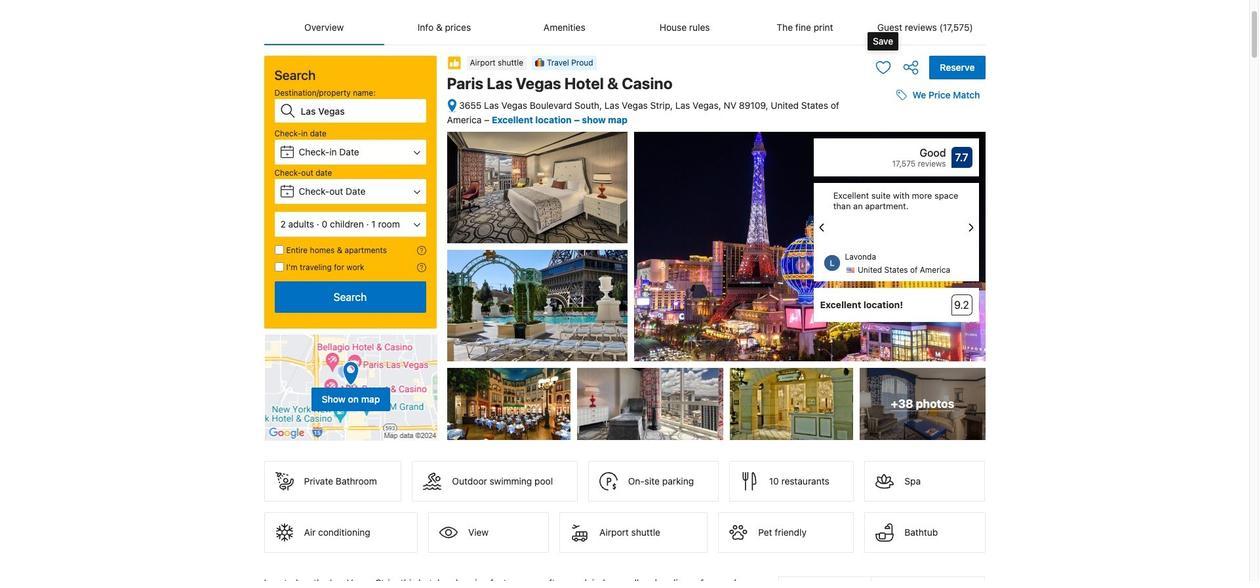Task type: locate. For each thing, give the bounding box(es) containing it.
section
[[259, 45, 442, 442]]

click to open map view image
[[447, 98, 457, 113]]

previous image
[[814, 220, 830, 236]]

if you select this option, we'll show you popular business travel features like breakfast, wifi and free parking. image
[[417, 263, 426, 272]]

Where are you going? field
[[296, 99, 426, 123]]

next image
[[963, 220, 979, 236]]

we'll show you stays where you can have the entire place to yourself image
[[417, 246, 426, 255], [417, 246, 426, 255]]

if you select this option, we'll show you popular business travel features like breakfast, wifi and free parking. image
[[417, 263, 426, 272]]



Task type: describe. For each thing, give the bounding box(es) containing it.
scored 9.2 element
[[952, 295, 973, 316]]



Task type: vqa. For each thing, say whether or not it's contained in the screenshot.
the top and
no



